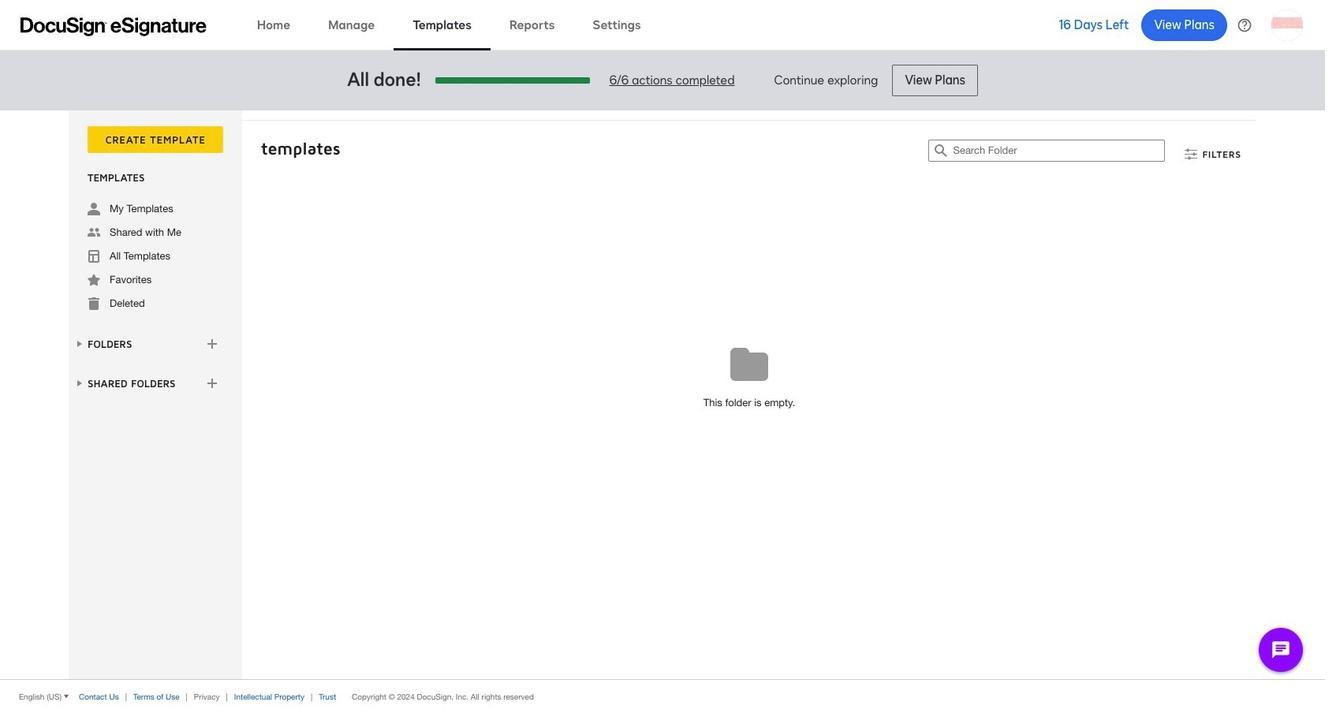 Task type: locate. For each thing, give the bounding box(es) containing it.
templates image
[[88, 250, 100, 263]]

shared image
[[88, 226, 100, 239]]

your uploaded profile image image
[[1272, 9, 1304, 41]]

docusign esignature image
[[21, 17, 207, 36]]

star filled image
[[88, 274, 100, 286]]

trash image
[[88, 297, 100, 310]]

view shared folders image
[[73, 377, 86, 390]]

Search Folder text field
[[954, 140, 1165, 161]]

user image
[[88, 203, 100, 215]]



Task type: describe. For each thing, give the bounding box(es) containing it.
more info region
[[0, 679, 1326, 713]]

view folders image
[[73, 338, 86, 350]]

secondary navigation region
[[69, 110, 1261, 679]]



Task type: vqa. For each thing, say whether or not it's contained in the screenshot.
TEMPLATES Image
yes



